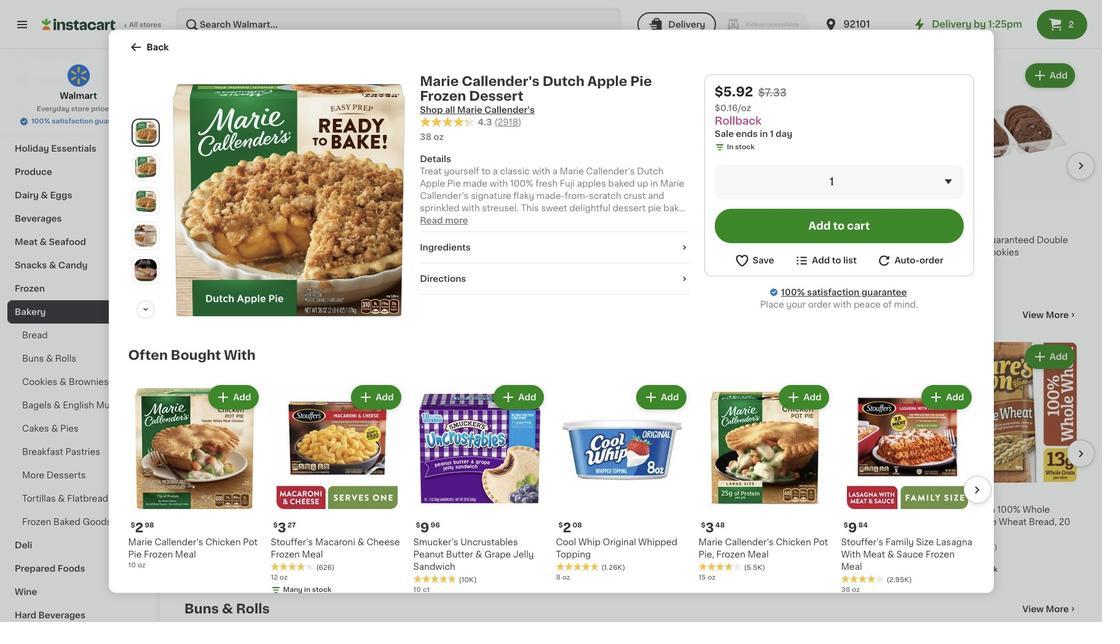 Task type: vqa. For each thing, say whether or not it's contained in the screenshot.


Task type: describe. For each thing, give the bounding box(es) containing it.
3 for nature's own 100% whole wheat, whole wheat bread, 20 oz loaf
[[944, 490, 953, 503]]

oz inside nature's own 100% whole wheat, whole wheat bread, 20 oz loaf
[[937, 531, 947, 539]]

wine
[[15, 588, 37, 597]]

5 for $ 5 92
[[342, 207, 351, 220]]

smucker's uncrustables peanut butter & grape jelly sandwich
[[414, 538, 534, 571]]

flatbreads
[[67, 495, 113, 504]]

dessert for marie callender's dutch apple pie frozen dessert shop all marie callender's
[[469, 89, 524, 102]]

frozen inside marie callender's dutch apple pie frozen dessert shop all marie callender's
[[420, 89, 466, 102]]

add button for freshness guaranteed white candy macadamia nut cookies
[[726, 64, 773, 86]]

$ inside $ 2 08
[[559, 522, 563, 529]]

add to cart button
[[715, 208, 964, 243]]

3 up the chocolate chip muffins
[[794, 207, 802, 220]]

3 view from the top
[[1023, 606, 1044, 614]]

48
[[716, 522, 725, 529]]

0 vertical spatial 38 oz
[[420, 133, 444, 141]]

47 for 5
[[803, 490, 812, 497]]

0 vertical spatial with
[[224, 349, 256, 362]]

& inside stouffer's family size lasagna with meat & sauce frozen meal
[[888, 550, 895, 559]]

freshness for chocolate
[[937, 236, 982, 245]]

frozen baked goods link
[[7, 511, 149, 534]]

add for freshness guaranteed double chocolate cookies
[[1050, 71, 1068, 80]]

frozen inside 'marie callender's chicken pot pie frozen meal 10 oz'
[[144, 550, 173, 559]]

frozen inside stouffer's macaroni & cheese frozen meal
[[271, 550, 300, 559]]

$2.98 original price: $3.98 element for freshness guaranteed white candy macadamia nut cookies
[[636, 206, 777, 222]]

callender's for marie callender's chicken pot pie, frozen meal
[[725, 538, 774, 547]]

20 inside nature's own 100% whole wheat, whole wheat bread, 20 oz loaf
[[1059, 519, 1071, 527]]

1 inside $5.92 $7.33 $0.16/oz rollback sale ends in 1 day
[[770, 129, 774, 138]]

many in stock for bimbo  pan blanco white bread
[[197, 530, 245, 537]]

& inside cookies & brownies link
[[60, 378, 67, 387]]

add button for stouffer's family size lasagna with meat & sauce frozen meal
[[923, 386, 971, 408]]

cart
[[847, 221, 870, 231]]

place
[[760, 300, 784, 309]]

38 oz for stouffer's family size lasagna with meat & sauce frozen meal
[[841, 587, 860, 593]]

$5.92 original price: $7.33 element
[[335, 206, 476, 222]]

92
[[352, 208, 361, 215]]

1 inside field
[[830, 176, 834, 186]]

bread link for 3's view more link
[[184, 308, 225, 323]]

$ 2 98 for freshness guaranteed double chocolate cookies
[[940, 208, 963, 220]]

$ 3 48
[[701, 521, 725, 534]]

add button for smucker's uncrustables peanut butter & grape jelly sandwich
[[495, 386, 543, 408]]

place your order with peace of mind.
[[760, 300, 918, 309]]

on sale now link
[[184, 26, 271, 41]]

$ inside $ 3 64
[[940, 490, 944, 497]]

1 vertical spatial rolls
[[236, 603, 270, 616]]

more desserts link
[[7, 464, 149, 488]]

buy it again link
[[7, 44, 149, 68]]

add inside button
[[809, 221, 831, 231]]

in right macaroni
[[368, 543, 375, 549]]

sale inside $5.92 $7.33 $0.16/oz rollback sale ends in 1 day
[[715, 129, 734, 138]]

cakes & pies link
[[7, 418, 149, 441]]

marie for marie callender's dutch apple pie frozen dessert shop all marie callender's
[[420, 74, 459, 87]]

chocolate inside freshness guaranteed chocolate chip cookies 14 oz
[[184, 249, 229, 257]]

add for freshness guaranteed white candy macadamia nut cookies
[[749, 71, 767, 80]]

$ inside $ 5 92
[[337, 208, 342, 215]]

meal inside stouffer's macaroni & cheese frozen meal
[[302, 550, 323, 559]]

add for nature's own 100% whole wheat, whole wheat bread, 20 oz loaf
[[1050, 353, 1068, 362]]

details
[[420, 155, 451, 163]]

meal inside 'marie callender's chicken pot pie frozen meal 10 oz'
[[175, 550, 196, 559]]

chicken for marie callender's chicken pot pie frozen meal 10 oz
[[205, 538, 241, 547]]

enlarge frozen desserts marie callender's dutch apple pie frozen dessert angle_left (opens in a new tab) image
[[134, 156, 156, 178]]

all
[[129, 22, 138, 28]]

0 vertical spatial 38
[[420, 133, 432, 141]]

stock inside the 20 oz many in stock
[[979, 567, 998, 574]]

1 up marketside
[[342, 490, 348, 503]]

breakfast pastries link
[[7, 441, 149, 464]]

1 vertical spatial 100%
[[781, 288, 805, 296]]

bought
[[171, 349, 221, 362]]

save
[[753, 256, 774, 265]]

add button for marie callender's dutch apple pie frozen dessert
[[425, 64, 472, 86]]

instacart logo image
[[42, 17, 116, 32]]

1 vertical spatial candy
[[58, 261, 88, 270]]

21
[[869, 506, 878, 515]]

3 right more
[[493, 208, 501, 220]]

$ 5 92
[[337, 207, 361, 220]]

1 horizontal spatial buns & rolls link
[[184, 603, 270, 618]]

french
[[432, 506, 462, 515]]

98 for chocolate chip muffins
[[803, 208, 813, 215]]

92101 button
[[824, 7, 898, 42]]

$4.47 for 1st $3.98 original price: $4.47 element from the right
[[517, 212, 541, 220]]

bread inside great value wheat bread with honey 20 oz
[[568, 506, 593, 515]]

ingredients button
[[420, 241, 690, 254]]

killer
[[818, 506, 839, 515]]

cookies inside freshness guaranteed chocolate chip cookies 14 oz
[[254, 249, 289, 257]]

1 horizontal spatial 100% satisfaction guarantee
[[781, 288, 907, 296]]

own
[[976, 506, 995, 515]]

wheat inside nature's own 100% whole wheat, whole wheat bread, 20 oz loaf
[[999, 519, 1027, 527]]

100% inside nature's own 100% whole wheat, whole wheat bread, 20 oz loaf
[[998, 506, 1021, 515]]

rollback up auto-order at the right top
[[941, 225, 971, 232]]

bread down bakery
[[22, 331, 48, 340]]

great value wheat bread with honey 20 oz
[[486, 506, 614, 537]]

$3.98 for freshness guaranteed chocolate chip cookies
[[215, 212, 240, 220]]

wheat,
[[937, 519, 968, 527]]

oz inside freshness guaranteed white candy macadamia nut cookies 14 oz
[[645, 260, 653, 267]]

to for list
[[832, 256, 842, 265]]

frozen baked goods
[[22, 518, 112, 527]]

deli
[[15, 542, 32, 550]]

with inside great value wheat bread with honey 20 oz
[[596, 506, 614, 515]]

read more
[[420, 216, 468, 225]]

96
[[431, 522, 440, 529]]

rollback up ingredients button
[[489, 225, 520, 232]]

frozen inside marie callender's chicken pot pie, frozen meal
[[717, 550, 746, 559]]

lists link
[[7, 93, 149, 117]]

$ 2 98 for freshness guaranteed chocolate chip cookies
[[187, 207, 210, 220]]

more inside more desserts link
[[22, 472, 44, 480]]

back button
[[128, 39, 169, 54]]

& inside the meat & seafood link
[[40, 238, 47, 247]]

beverages inside hard beverages link
[[38, 612, 86, 620]]

tortillas & flatbreads link
[[7, 488, 149, 511]]

bread, inside cinnabon bread, cinnamon button
[[680, 506, 708, 515]]

1 $3.98 original price: $4.47 element from the left
[[787, 206, 927, 222]]

guarantee inside button
[[95, 118, 130, 125]]

dairy & eggs
[[15, 191, 72, 200]]

cinnabon
[[636, 506, 678, 515]]

3 view more link from the top
[[1023, 604, 1078, 616]]

satisfaction inside button
[[52, 118, 93, 125]]

3 for marie callender's chicken pot pie, frozen meal
[[706, 521, 714, 534]]

loaf inside nature's own 100% whole wheat, whole wheat bread, 20 oz loaf
[[949, 531, 969, 539]]

add button for chocolate chip muffins
[[876, 64, 924, 86]]

shop
[[420, 105, 443, 114]]

0 horizontal spatial white
[[265, 506, 290, 515]]

auto-order button
[[877, 253, 944, 268]]

rollback inside $5.92 $7.33 $0.16/oz rollback sale ends in 1 day
[[715, 116, 762, 125]]

breakfast
[[22, 448, 63, 457]]

rollback down $ 5 92
[[339, 225, 369, 232]]

produce
[[15, 168, 52, 176]]

value
[[512, 506, 535, 515]]

grape
[[485, 550, 511, 559]]

item carousel region for on sale now
[[184, 56, 1095, 289]]

$ inside $ 3 34
[[187, 490, 191, 497]]

chip inside freshness guaranteed chocolate chip cookies 14 oz
[[231, 249, 252, 257]]

100% inside button
[[31, 118, 50, 125]]

bread, inside dave's killer bread 21 whole grains & seeds thin-sliced, whole grain organic bread, 20.5 oz loaf
[[878, 531, 906, 539]]

list
[[844, 256, 857, 265]]

add to cart
[[809, 221, 870, 231]]

0 horizontal spatial buns & rolls link
[[7, 347, 149, 371]]

add button for stouffer's macaroni & cheese frozen meal
[[352, 386, 400, 408]]

pot for marie callender's chicken pot pie, frozen meal
[[814, 538, 828, 547]]

sandwich
[[414, 563, 456, 571]]

0 vertical spatial rolls
[[55, 355, 76, 363]]

more desserts
[[22, 472, 86, 480]]

in down stouffer's macaroni & cheese frozen meal
[[304, 587, 311, 593]]

wheat inside great value wheat bread with honey 20 oz
[[538, 506, 566, 515]]

many in stock down (626)
[[283, 587, 332, 593]]

$5.92
[[715, 85, 753, 98]]

marketside traditional french bread 14.8 oz
[[335, 506, 462, 537]]

20 oz many in stock
[[937, 555, 998, 574]]

wine link
[[7, 581, 149, 604]]

whole down grains
[[787, 531, 814, 539]]

auto-
[[895, 256, 920, 265]]

topping
[[556, 550, 591, 559]]

add for marie callender's chicken pot pie frozen meal
[[233, 393, 251, 402]]

bread up 27
[[292, 506, 318, 515]]

$ 3 98 for 1st $3.98 original price: $4.47 element from the left
[[789, 207, 813, 220]]

frozen inside marie callender's dutch apple pie frozen dessert
[[351, 249, 380, 257]]

$ 1 74
[[488, 490, 508, 503]]

stock down freshness guaranteed chocolate chip cookies 14 oz
[[226, 273, 245, 279]]

& inside bagels & english muffins link
[[54, 402, 61, 410]]

1 left 74
[[493, 490, 498, 503]]

4.3
[[478, 118, 492, 126]]

many inside the 20 oz many in stock
[[949, 567, 969, 574]]

$ inside the $ 3 48
[[701, 522, 706, 529]]

pie for marie callender's dutch apple pie frozen dessert shop all marie callender's
[[631, 74, 652, 87]]

white inside freshness guaranteed white candy macadamia nut cookies 14 oz
[[736, 236, 761, 245]]

add for cool whip original whipped topping
[[661, 393, 679, 402]]

in stock
[[727, 143, 755, 150]]

loaf inside dave's killer bread 21 whole grains & seeds thin-sliced, whole grain organic bread, 20.5 oz loaf
[[799, 543, 818, 552]]

vegan
[[821, 476, 843, 483]]

dave's killer bread 21 whole grains & seeds thin-sliced, whole grain organic bread, 20.5 oz loaf
[[787, 506, 927, 552]]

stouffer's family size lasagna with meat & sauce frozen meal
[[841, 538, 973, 571]]

more for bread
[[1046, 311, 1069, 320]]

1 vertical spatial buns & rolls
[[184, 603, 270, 616]]

on
[[184, 27, 205, 40]]

bread up bought
[[184, 309, 225, 322]]

guaranteed for chocolate
[[231, 236, 282, 245]]

& inside snacks & candy link
[[49, 261, 56, 270]]

it
[[54, 52, 60, 60]]

100% satisfaction guarantee link
[[781, 286, 907, 298]]

holiday essentials link
[[7, 137, 149, 160]]

chocolate inside freshness guaranteed double chocolate cookies 14 oz
[[937, 249, 982, 257]]

bread inside marketside traditional french bread 14.8 oz
[[335, 519, 361, 527]]

bimbo  pan blanco white bread
[[184, 506, 318, 515]]

hard beverages
[[15, 612, 86, 620]]

$ inside $ 1 74
[[488, 490, 493, 497]]

frozen link
[[7, 277, 149, 301]]

0 horizontal spatial meat
[[15, 238, 38, 247]]

freshness for chip
[[184, 236, 229, 245]]

more for buns & rolls
[[1046, 606, 1069, 614]]

bakery link
[[7, 301, 149, 324]]

holiday
[[15, 145, 49, 153]]

$ inside $ 5 47
[[789, 490, 794, 497]]

to for cart
[[833, 221, 845, 231]]

1 horizontal spatial 10
[[414, 587, 421, 593]]

pan
[[215, 506, 231, 515]]

pie for marie callender's chicken pot pie frozen meal 10 oz
[[128, 550, 142, 559]]

14 inside freshness guaranteed white candy macadamia nut cookies 14 oz
[[636, 260, 644, 267]]

view more link for rollback
[[1023, 27, 1078, 40]]

with inside stouffer's family size lasagna with meat & sauce frozen meal
[[841, 550, 861, 559]]

add for smucker's uncrustables peanut butter & grape jelly sandwich
[[519, 393, 536, 402]]

oz inside 'marie callender's chicken pot pie frozen meal 10 oz'
[[138, 562, 146, 569]]

guaranteed for double
[[984, 236, 1035, 245]]

92101
[[844, 20, 870, 29]]

1 vertical spatial order
[[808, 300, 831, 309]]

0 vertical spatial organic
[[788, 476, 816, 483]]

10 ct
[[414, 587, 430, 593]]

$ 3 98 for 1st $3.98 original price: $4.47 element from the right
[[488, 208, 512, 220]]

meat inside stouffer's family size lasagna with meat & sauce frozen meal
[[863, 550, 886, 559]]

0 horizontal spatial buns & rolls
[[22, 355, 76, 363]]

ct
[[423, 587, 430, 593]]

organic inside dave's killer bread 21 whole grains & seeds thin-sliced, whole grain organic bread, 20.5 oz loaf
[[841, 531, 876, 539]]

cookies & brownies
[[22, 378, 109, 387]]

essentials
[[51, 145, 96, 153]]

in down pan
[[218, 530, 224, 537]]

enlarge frozen desserts marie callender's dutch apple pie frozen dessert angle_right (opens in a new tab) image
[[134, 190, 156, 212]]

snacks & candy
[[15, 261, 88, 270]]

$4.47 for 1st $3.98 original price: $4.47 element from the left
[[818, 212, 842, 220]]

1 horizontal spatial chocolate
[[787, 236, 831, 245]]

1 vertical spatial buns
[[184, 603, 219, 616]]

stock down ends
[[735, 143, 755, 150]]

dessert for marie callender's dutch apple pie frozen dessert
[[382, 249, 416, 257]]

enlarge frozen desserts marie callender's dutch apple pie frozen dessert hero (opens in a new tab) image
[[134, 121, 156, 143]]

add for marie callender's dutch apple pie frozen dessert
[[448, 71, 466, 80]]

1:25pm
[[989, 20, 1023, 29]]

cookies inside freshness guaranteed double chocolate cookies 14 oz
[[984, 249, 1020, 257]]

20.5
[[908, 531, 927, 539]]

$3.98 for freshness guaranteed double chocolate cookies
[[968, 212, 993, 220]]

14 for chip
[[184, 260, 192, 267]]

$ 3 27
[[273, 521, 296, 534]]

bread inside dave's killer bread 21 whole grains & seeds thin-sliced, whole grain organic bread, 20.5 oz loaf
[[841, 506, 867, 515]]

1 vertical spatial guarantee
[[862, 288, 907, 296]]

rollback up the chocolate chip muffins
[[790, 225, 821, 232]]

often
[[128, 349, 168, 362]]



Task type: locate. For each thing, give the bounding box(es) containing it.
0 horizontal spatial 9
[[420, 521, 429, 534]]

add for freshness guaranteed chocolate chip cookies
[[297, 71, 315, 80]]

0 horizontal spatial dessert
[[382, 249, 416, 257]]

8
[[556, 574, 561, 581]]

buns & rolls link
[[7, 347, 149, 371], [184, 603, 270, 618]]

$0.16/oz
[[715, 103, 752, 112]]

apple for marie callender's dutch apple pie frozen dessert shop all marie callender's
[[588, 74, 628, 87]]

chicken
[[205, 538, 241, 547], [776, 538, 811, 547]]

1 stouffer's from the left
[[271, 538, 313, 547]]

1 horizontal spatial muffins
[[856, 236, 889, 245]]

$3.98 up freshness guaranteed double chocolate cookies 14 oz
[[968, 212, 993, 220]]

oz inside great value wheat bread with honey 20 oz
[[496, 530, 504, 537]]

many for marketside traditional french bread
[[347, 543, 367, 549]]

0 vertical spatial 5
[[342, 207, 351, 220]]

oz inside freshness guaranteed chocolate chip cookies 14 oz
[[194, 260, 202, 267]]

2 vertical spatial 20
[[937, 555, 946, 562]]

47 inside $ 1 47
[[349, 490, 358, 497]]

many in stock down 14.8
[[347, 543, 396, 549]]

0 vertical spatial bread,
[[680, 506, 708, 515]]

callender's inside marie callender's chicken pot pie, frozen meal
[[725, 538, 774, 547]]

20 inside great value wheat bread with honey 20 oz
[[486, 530, 495, 537]]

0 vertical spatial with
[[834, 300, 852, 309]]

marie callender's chicken pot pie frozen meal 10 oz
[[128, 538, 258, 569]]

oz inside the 20 oz many in stock
[[948, 555, 956, 562]]

& inside cakes & pies 'link'
[[51, 425, 58, 434]]

enlarge frozen desserts marie callender's dutch apple pie frozen dessert angle_back (opens in a new tab) image
[[134, 224, 156, 247]]

1 left day
[[770, 129, 774, 138]]

0 horizontal spatial $3.98
[[215, 212, 240, 220]]

0 horizontal spatial $7.33
[[366, 212, 389, 220]]

dessert up callender's
[[469, 89, 524, 102]]

(2.95k)
[[887, 577, 912, 584]]

47 down organic vegan
[[803, 490, 812, 497]]

2 $ 3 98 from the left
[[488, 208, 512, 220]]

meal up the (5.5k)
[[748, 550, 769, 559]]

$7.33 inside $5.92 $7.33 $0.16/oz rollback sale ends in 1 day
[[758, 87, 787, 97]]

10 down deli link
[[128, 562, 136, 569]]

many for freshness guaranteed chocolate chip cookies
[[197, 273, 216, 279]]

$ 2 98
[[187, 207, 210, 220], [639, 207, 662, 220], [940, 208, 963, 220], [131, 521, 154, 534]]

candy down seafood
[[58, 261, 88, 270]]

view for rollback
[[1023, 29, 1044, 38]]

0 horizontal spatial bread,
[[680, 506, 708, 515]]

callender's up callender's
[[462, 74, 540, 87]]

3 left 64
[[944, 490, 953, 503]]

2 horizontal spatial 38
[[841, 587, 851, 593]]

guarantee down prices
[[95, 118, 130, 125]]

1 vertical spatial 10
[[414, 587, 421, 593]]

in inside the 20 oz many in stock
[[971, 567, 977, 574]]

1 horizontal spatial $3.98 original price: $4.47 element
[[787, 206, 927, 222]]

buy
[[34, 52, 52, 60]]

with up original at the right of the page
[[596, 506, 614, 515]]

white up $ 3 27
[[265, 506, 290, 515]]

3 guaranteed from the left
[[984, 236, 1035, 245]]

pie for marie callender's dutch apple pie frozen dessert
[[335, 249, 349, 257]]

macadamia
[[667, 249, 717, 257]]

1 vertical spatial dessert
[[382, 249, 416, 257]]

$
[[187, 208, 191, 215], [337, 208, 342, 215], [639, 208, 643, 215], [789, 208, 794, 215], [488, 208, 493, 215], [940, 208, 944, 215], [187, 490, 191, 497], [337, 490, 342, 497], [789, 490, 794, 497], [488, 490, 493, 497], [940, 490, 944, 497], [131, 522, 135, 529], [273, 522, 278, 529], [416, 522, 420, 529], [559, 522, 563, 529], [701, 522, 706, 529], [844, 522, 848, 529]]

0 horizontal spatial $4.47
[[517, 212, 541, 220]]

1 horizontal spatial $4.47
[[818, 212, 842, 220]]

1 horizontal spatial apple
[[588, 74, 628, 87]]

in inside $5.92 $7.33 $0.16/oz rollback sale ends in 1 day
[[760, 129, 768, 138]]

1 horizontal spatial 100%
[[781, 288, 805, 296]]

add button for marie callender's chicken pot pie, frozen meal
[[780, 386, 828, 408]]

$3.98 up freshness guaranteed chocolate chip cookies 14 oz
[[215, 212, 240, 220]]

add for marie callender's chicken pot pie, frozen meal
[[804, 393, 822, 402]]

order inside button
[[920, 256, 944, 265]]

rolls
[[55, 355, 76, 363], [236, 603, 270, 616]]

1 horizontal spatial 47
[[803, 490, 812, 497]]

0 vertical spatial view
[[1023, 29, 1044, 38]]

5
[[342, 207, 351, 220], [794, 490, 802, 503]]

nature's own 100% whole wheat, whole wheat bread, 20 oz loaf
[[937, 506, 1071, 539]]

peace
[[854, 300, 881, 309]]

beverages down dairy & eggs
[[15, 215, 62, 223]]

in down lasagna
[[971, 567, 977, 574]]

bread link
[[184, 308, 225, 323], [7, 324, 149, 347]]

delivery for delivery
[[669, 20, 706, 29]]

1 horizontal spatial loaf
[[949, 531, 969, 539]]

0 horizontal spatial muffins
[[96, 402, 129, 410]]

bread up 14.8
[[335, 519, 361, 527]]

frozen desserts marie callender's dutch apple pie frozen dessert hero image
[[172, 84, 405, 316]]

eggs
[[50, 191, 72, 200]]

meat & seafood link
[[7, 231, 149, 254]]

$3.98 original price: $4.47 element up the chocolate chip muffins
[[787, 206, 927, 222]]

callender's down bimbo
[[155, 538, 203, 547]]

add button for freshness guaranteed double chocolate cookies
[[1027, 64, 1074, 86]]

rollback down the $0.16/oz
[[715, 116, 762, 125]]

1 horizontal spatial with
[[841, 550, 861, 559]]

delivery
[[932, 20, 972, 29], [669, 20, 706, 29]]

0 horizontal spatial apple
[[441, 236, 466, 245]]

item carousel region
[[184, 56, 1095, 289], [184, 338, 1095, 583], [111, 378, 992, 615]]

10 left ct
[[414, 587, 421, 593]]

stouffer's inside stouffer's macaroni & cheese frozen meal
[[271, 538, 313, 547]]

2 14 from the left
[[636, 260, 644, 267]]

auto-order
[[895, 256, 944, 265]]

1 horizontal spatial wheat
[[999, 519, 1027, 527]]

details button
[[420, 153, 690, 165]]

product group containing cinnabon bread, cinnamon
[[636, 343, 777, 538]]

candy inside freshness guaranteed white candy macadamia nut cookies 14 oz
[[636, 249, 665, 257]]

dutch for marie callender's dutch apple pie frozen dessert shop all marie callender's
[[543, 74, 585, 87]]

pot down bimbo  pan blanco white bread
[[243, 538, 258, 547]]

2 view from the top
[[1023, 311, 1044, 320]]

& inside 'dairy & eggs' link
[[41, 191, 48, 200]]

2 horizontal spatial pie
[[631, 74, 652, 87]]

0 horizontal spatial $3.98 original price: $4.47 element
[[486, 206, 626, 222]]

(2.92k)
[[381, 263, 406, 270]]

meal inside stouffer's family size lasagna with meat & sauce frozen meal
[[841, 563, 862, 571]]

0 vertical spatial white
[[736, 236, 761, 245]]

3 left 48
[[706, 521, 714, 534]]

deli link
[[7, 534, 149, 558]]

in down freshness guaranteed chocolate chip cookies 14 oz
[[218, 273, 224, 279]]

callender's for marie callender's dutch apple pie frozen dessert
[[361, 236, 410, 245]]

100% right own
[[998, 506, 1021, 515]]

2 vertical spatial 100%
[[998, 506, 1021, 515]]

many for bimbo  pan blanco white bread
[[197, 530, 216, 537]]

1 vertical spatial bread link
[[7, 324, 149, 347]]

1 vertical spatial white
[[265, 506, 290, 515]]

view more for rollback
[[1023, 29, 1069, 38]]

2 $3.98 from the left
[[667, 212, 692, 220]]

bread link for leftmost buns & rolls link
[[7, 324, 149, 347]]

1 horizontal spatial chip
[[834, 236, 854, 245]]

to
[[833, 221, 845, 231], [832, 256, 842, 265]]

beverages inside beverages link
[[15, 215, 62, 223]]

chip
[[834, 236, 854, 245], [231, 249, 252, 257]]

2 chicken from the left
[[776, 538, 811, 547]]

dave's
[[787, 506, 816, 515]]

view more
[[1023, 29, 1069, 38], [1023, 311, 1069, 320], [1023, 606, 1069, 614]]

3 for bimbo  pan blanco white bread
[[191, 490, 200, 503]]

now
[[240, 27, 271, 40]]

1 vertical spatial 5
[[794, 490, 802, 503]]

satisfaction down everyday store prices
[[52, 118, 93, 125]]

add button for cool whip original whipped topping
[[638, 386, 685, 408]]

add button for nature's own 100% whole wheat, whole wheat bread, 20 oz loaf
[[1027, 346, 1074, 369]]

2 $3.98 original price: $4.47 element from the left
[[486, 206, 626, 222]]

& inside stouffer's macaroni & cheese frozen meal
[[358, 538, 365, 547]]

freshness up auto-order at the right top
[[937, 236, 982, 245]]

back
[[147, 42, 169, 51]]

$ 3 98 right more
[[488, 208, 512, 220]]

2 horizontal spatial 38 oz
[[841, 587, 860, 593]]

in right ends
[[760, 129, 768, 138]]

callender's for marie callender's chicken pot pie frozen meal 10 oz
[[155, 538, 203, 547]]

add inside button
[[812, 256, 830, 265]]

add for chocolate chip muffins
[[900, 71, 918, 80]]

100% satisfaction guarantee up place your order with peace of mind.
[[781, 288, 907, 296]]

1 horizontal spatial 9
[[848, 521, 857, 534]]

marie for marie callender's chicken pot pie frozen meal 10 oz
[[128, 538, 152, 547]]

1 vertical spatial chip
[[231, 249, 252, 257]]

0 horizontal spatial dutch
[[412, 236, 439, 245]]

bread up thin-
[[841, 506, 867, 515]]

14 for chocolate
[[937, 260, 945, 267]]

0 vertical spatial order
[[920, 256, 944, 265]]

$4.47 up add to cart
[[818, 212, 842, 220]]

everyday store prices
[[37, 106, 113, 113]]

grain
[[816, 531, 839, 539]]

cookies inside freshness guaranteed white candy macadamia nut cookies 14 oz
[[737, 249, 773, 257]]

dessert up (2.92k)
[[382, 249, 416, 257]]

many in stock down pan
[[197, 530, 245, 537]]

1 47 from the left
[[349, 490, 358, 497]]

whole right own
[[1023, 506, 1050, 515]]

1 guaranteed from the left
[[231, 236, 282, 245]]

2 $2.98 original price: $3.98 element from the left
[[636, 206, 777, 222]]

add button for freshness guaranteed chocolate chip cookies
[[274, 64, 321, 86]]

original
[[603, 538, 636, 547]]

more
[[445, 216, 468, 225]]

$ inside $ 9 96
[[416, 522, 420, 529]]

3 $3.98 from the left
[[968, 212, 993, 220]]

$ 3 34
[[187, 490, 211, 503]]

1 vertical spatial with
[[841, 550, 861, 559]]

brownies
[[69, 378, 109, 387]]

organic down '84' at the bottom right
[[841, 531, 876, 539]]

callender's for marie callender's dutch apple pie frozen dessert shop all marie callender's
[[462, 74, 540, 87]]

callender's inside marie callender's dutch apple pie frozen dessert shop all marie callender's
[[462, 74, 540, 87]]

98 for freshness guaranteed double chocolate cookies
[[954, 208, 963, 215]]

enlarge frozen desserts marie callender's dutch apple pie frozen dessert angle_top (opens in a new tab) image
[[134, 259, 156, 281]]

meal
[[175, 550, 196, 559], [302, 550, 323, 559], [748, 550, 769, 559], [841, 563, 862, 571]]

rollback up freshness guaranteed chocolate chip cookies 14 oz
[[188, 225, 219, 232]]

2 guaranteed from the left
[[683, 236, 734, 245]]

bread up 08 in the bottom of the page
[[568, 506, 593, 515]]

to up the chocolate chip muffins
[[833, 221, 845, 231]]

delivery for delivery by 1:25pm
[[932, 20, 972, 29]]

delivery by 1:25pm
[[932, 20, 1023, 29]]

$3.98 for freshness guaranteed white candy macadamia nut cookies
[[667, 212, 692, 220]]

callender's inside 'marie callender's chicken pot pie frozen meal 10 oz'
[[155, 538, 203, 547]]

0 horizontal spatial candy
[[58, 261, 88, 270]]

5 left 92
[[342, 207, 351, 220]]

frozen inside stouffer's family size lasagna with meat & sauce frozen meal
[[926, 550, 955, 559]]

whole up sliced,
[[880, 506, 908, 515]]

(626)
[[316, 565, 335, 571]]

pot
[[243, 538, 258, 547], [814, 538, 828, 547]]

callender's up (2.92k)
[[361, 236, 410, 245]]

meal up (626)
[[302, 550, 323, 559]]

47 for 1
[[349, 490, 358, 497]]

freshness for candy
[[636, 236, 681, 245]]

dutch inside marie callender's dutch apple pie frozen dessert
[[412, 236, 439, 245]]

0 horizontal spatial 47
[[349, 490, 358, 497]]

honey
[[486, 519, 514, 527]]

many up 'marie callender's chicken pot pie frozen meal 10 oz' on the bottom
[[197, 530, 216, 537]]

cheese
[[367, 538, 400, 547]]

dessert inside marie callender's dutch apple pie frozen dessert shop all marie callender's
[[469, 89, 524, 102]]

callender's inside marie callender's dutch apple pie frozen dessert
[[361, 236, 410, 245]]

$ 2 98 for freshness guaranteed white candy macadamia nut cookies
[[639, 207, 662, 220]]

stock down blanco
[[226, 530, 245, 537]]

1 14 from the left
[[184, 260, 192, 267]]

100% down lists
[[31, 118, 50, 125]]

to left list
[[832, 256, 842, 265]]

9 left the 96
[[420, 521, 429, 534]]

38 oz for marie callender's dutch apple pie frozen dessert
[[335, 273, 354, 279]]

$3.74 element
[[636, 488, 777, 504]]

1 $3.98 from the left
[[215, 212, 240, 220]]

buns down 'marie callender's chicken pot pie frozen meal 10 oz' on the bottom
[[184, 603, 219, 616]]

marie inside marie callender's dutch apple pie frozen dessert
[[335, 236, 359, 245]]

sale right the on
[[208, 27, 237, 40]]

to inside button
[[832, 256, 842, 265]]

100% satisfaction guarantee down everyday store prices link
[[31, 118, 130, 125]]

chicken inside 'marie callender's chicken pot pie frozen meal 10 oz'
[[205, 538, 241, 547]]

2 horizontal spatial 100%
[[998, 506, 1021, 515]]

2 horizontal spatial 14
[[937, 260, 945, 267]]

1 vertical spatial 38
[[335, 273, 344, 279]]

chicken down pan
[[205, 538, 241, 547]]

$2.98 original price: $3.98 element up freshness guaranteed double chocolate cookies 14 oz
[[937, 206, 1078, 222]]

$2.98 original price: $3.98 element for freshness guaranteed chocolate chip cookies
[[184, 206, 325, 222]]

dutch for marie callender's dutch apple pie frozen dessert
[[412, 236, 439, 245]]

0 horizontal spatial 100%
[[31, 118, 50, 125]]

98 for freshness guaranteed white candy macadamia nut cookies
[[653, 208, 662, 215]]

20
[[1059, 519, 1071, 527], [486, 530, 495, 537], [937, 555, 946, 562]]

buns up the cookies & brownies
[[22, 355, 44, 363]]

stock down (211)
[[979, 567, 998, 574]]

foods
[[58, 565, 85, 574]]

more
[[1046, 29, 1069, 38], [1046, 311, 1069, 320], [22, 472, 44, 480], [1046, 606, 1069, 614]]

0 horizontal spatial $2.98 original price: $3.98 element
[[184, 206, 325, 222]]

smucker's
[[414, 538, 459, 547]]

1 view more from the top
[[1023, 29, 1069, 38]]

47 up marketside
[[349, 490, 358, 497]]

1 horizontal spatial dutch
[[543, 74, 585, 87]]

0 horizontal spatial freshness
[[184, 236, 229, 245]]

stouffer's inside stouffer's family size lasagna with meat & sauce frozen meal
[[841, 538, 884, 547]]

14
[[184, 260, 192, 267], [636, 260, 644, 267], [937, 260, 945, 267]]

nature's
[[937, 506, 973, 515]]

muffins
[[856, 236, 889, 245], [96, 402, 129, 410]]

guaranteed inside freshness guaranteed chocolate chip cookies 14 oz
[[231, 236, 282, 245]]

$2.98 original price: $3.98 element
[[184, 206, 325, 222], [636, 206, 777, 222], [937, 206, 1078, 222]]

1 horizontal spatial $3.98
[[667, 212, 692, 220]]

1 9 from the left
[[420, 521, 429, 534]]

1 horizontal spatial bread link
[[184, 308, 225, 323]]

1 horizontal spatial 5
[[794, 490, 802, 503]]

$3.98 original price: $4.47 element
[[787, 206, 927, 222], [486, 206, 626, 222]]

dutch
[[543, 74, 585, 87], [412, 236, 439, 245]]

$ inside $ 3 27
[[273, 522, 278, 529]]

$ 3 98
[[789, 207, 813, 220], [488, 208, 512, 220]]

0 vertical spatial wheat
[[538, 506, 566, 515]]

0 vertical spatial dutch
[[543, 74, 585, 87]]

0 vertical spatial chip
[[834, 236, 854, 245]]

whole
[[880, 506, 908, 515], [1023, 506, 1050, 515], [970, 519, 997, 527], [787, 531, 814, 539]]

0 vertical spatial 10
[[128, 562, 136, 569]]

None search field
[[176, 7, 622, 42]]

add button
[[274, 64, 321, 86], [425, 64, 472, 86], [575, 64, 623, 86], [726, 64, 773, 86], [876, 64, 924, 86], [1027, 64, 1074, 86], [1027, 346, 1074, 369], [210, 386, 257, 408], [352, 386, 400, 408], [495, 386, 543, 408], [638, 386, 685, 408], [780, 386, 828, 408], [923, 386, 971, 408]]

$ inside $ 9 84
[[844, 522, 848, 529]]

1 horizontal spatial organic
[[841, 531, 876, 539]]

0 horizontal spatial $ 3 98
[[488, 208, 512, 220]]

2 inside button
[[1069, 20, 1074, 29]]

1 view more link from the top
[[1023, 27, 1078, 40]]

many down freshness guaranteed chocolate chip cookies 14 oz
[[197, 273, 216, 279]]

2 view more from the top
[[1023, 311, 1069, 320]]

pot inside 'marie callender's chicken pot pie frozen meal 10 oz'
[[243, 538, 258, 547]]

8 oz
[[556, 574, 571, 581]]

product group
[[184, 61, 325, 284], [335, 61, 476, 281], [486, 61, 626, 257], [636, 61, 777, 269], [787, 61, 927, 257], [937, 61, 1078, 269], [636, 343, 777, 538], [787, 343, 927, 574], [937, 343, 1078, 578], [128, 382, 261, 571], [271, 382, 404, 598], [414, 382, 546, 610], [556, 382, 689, 583], [699, 382, 832, 583], [841, 382, 974, 595]]

cinnabon bread, cinnamon
[[636, 506, 754, 515]]

chicken for marie callender's chicken pot pie, frozen meal
[[776, 538, 811, 547]]

15 oz
[[699, 574, 716, 581]]

desserts
[[47, 472, 86, 480]]

guaranteed inside freshness guaranteed double chocolate cookies 14 oz
[[984, 236, 1035, 245]]

& inside smucker's uncrustables peanut butter & grape jelly sandwich
[[476, 550, 482, 559]]

item carousel region containing 3
[[184, 338, 1095, 583]]

2 vertical spatial view more link
[[1023, 604, 1078, 616]]

$7.33 right 92
[[366, 212, 389, 220]]

$2.98 original price: $3.98 element up freshness guaranteed white candy macadamia nut cookies 14 oz
[[636, 206, 777, 222]]

$5.92 $7.33 $0.16/oz rollback sale ends in 1 day
[[715, 85, 793, 138]]

add for stouffer's macaroni & cheese frozen meal
[[376, 393, 394, 402]]

0 vertical spatial satisfaction
[[52, 118, 93, 125]]

marie for marie callender's chicken pot pie, frozen meal
[[699, 538, 723, 547]]

08
[[573, 522, 582, 529]]

0 horizontal spatial chip
[[231, 249, 252, 257]]

0 horizontal spatial chicken
[[205, 538, 241, 547]]

1 horizontal spatial satisfaction
[[807, 288, 860, 296]]

apple inside marie callender's dutch apple pie frozen dessert shop all marie callender's
[[588, 74, 628, 87]]

organic up $ 5 47
[[788, 476, 816, 483]]

apple
[[588, 74, 628, 87], [441, 236, 466, 245]]

whole down own
[[970, 519, 997, 527]]

dessert inside marie callender's dutch apple pie frozen dessert
[[382, 249, 416, 257]]

2 horizontal spatial $2.98 original price: $3.98 element
[[937, 206, 1078, 222]]

3 for stouffer's macaroni & cheese frozen meal
[[278, 521, 286, 534]]

many in stock for marketside traditional french bread
[[347, 543, 396, 549]]

20 inside the 20 oz many in stock
[[937, 555, 946, 562]]

0 horizontal spatial loaf
[[799, 543, 818, 552]]

stouffer's for 9
[[841, 538, 884, 547]]

2 9 from the left
[[848, 521, 857, 534]]

$4.47 up ingredients button
[[517, 212, 541, 220]]

& inside dave's killer bread 21 whole grains & seeds thin-sliced, whole grain organic bread, 20.5 oz loaf
[[817, 519, 824, 527]]

2 view more link from the top
[[1023, 310, 1078, 322]]

2 horizontal spatial guaranteed
[[984, 236, 1035, 245]]

2 stouffer's from the left
[[841, 538, 884, 547]]

2 freshness from the left
[[636, 236, 681, 245]]

meat up snacks
[[15, 238, 38, 247]]

0 horizontal spatial delivery
[[669, 20, 706, 29]]

3 left 34
[[191, 490, 200, 503]]

oz inside freshness guaranteed double chocolate cookies 14 oz
[[946, 260, 955, 267]]

marie callender's dutch apple pie frozen dessert
[[335, 236, 466, 257]]

with right bought
[[224, 349, 256, 362]]

buy it again
[[34, 52, 86, 60]]

1 $ 3 98 from the left
[[789, 207, 813, 220]]

5 for $ 5 47
[[794, 490, 802, 503]]

0 horizontal spatial 38 oz
[[335, 273, 354, 279]]

1 horizontal spatial 20
[[937, 555, 946, 562]]

2 vertical spatial 38
[[841, 587, 851, 593]]

3 14 from the left
[[937, 260, 945, 267]]

1 horizontal spatial 14
[[636, 260, 644, 267]]

2 $4.47 from the left
[[517, 212, 541, 220]]

1 horizontal spatial dessert
[[469, 89, 524, 102]]

bagels
[[22, 402, 52, 410]]

meal down (201)
[[841, 563, 862, 571]]

ingredients
[[420, 243, 471, 252]]

1 view from the top
[[1023, 29, 1044, 38]]

0 horizontal spatial chocolate
[[184, 249, 229, 257]]

1 vertical spatial 38 oz
[[335, 273, 354, 279]]

callender's up the (5.5k)
[[725, 538, 774, 547]]

add for stouffer's family size lasagna with meat & sauce frozen meal
[[946, 393, 964, 402]]

guaranteed
[[231, 236, 282, 245], [683, 236, 734, 245], [984, 236, 1035, 245]]

0 vertical spatial 20
[[1059, 519, 1071, 527]]

marie inside 'marie callender's chicken pot pie frozen meal 10 oz'
[[128, 538, 152, 547]]

0 horizontal spatial sale
[[208, 27, 237, 40]]

0 vertical spatial 100%
[[31, 118, 50, 125]]

9 left '84' at the bottom right
[[848, 521, 857, 534]]

recipes
[[34, 76, 71, 85]]

$7.33 inside $5.92 original price: $7.33 element
[[366, 212, 389, 220]]

2 pot from the left
[[814, 538, 828, 547]]

english
[[63, 402, 94, 410]]

0 vertical spatial 100% satisfaction guarantee
[[31, 118, 130, 125]]

meal inside marie callender's chicken pot pie, frozen meal
[[748, 550, 769, 559]]

1 horizontal spatial with
[[834, 300, 852, 309]]

(10k)
[[459, 577, 477, 584]]

bakery
[[15, 308, 46, 317]]

freshness up macadamia
[[636, 236, 681, 245]]

27
[[288, 522, 296, 529]]

rollback up macadamia
[[640, 225, 670, 232]]

oz inside dave's killer bread 21 whole grains & seeds thin-sliced, whole grain organic bread, 20.5 oz loaf
[[787, 543, 797, 552]]

stock down marketside traditional french bread 14.8 oz
[[376, 543, 396, 549]]

98 for freshness guaranteed chocolate chip cookies
[[201, 208, 210, 215]]

10 inside 'marie callender's chicken pot pie frozen meal 10 oz'
[[128, 562, 136, 569]]

38 for stouffer's family size lasagna with meat & sauce frozen meal
[[841, 587, 851, 593]]

satisfaction
[[52, 118, 93, 125], [807, 288, 860, 296]]

marie for marie callender's dutch apple pie frozen dessert
[[335, 236, 359, 245]]

$2.98 original price: $3.98 element for freshness guaranteed double chocolate cookies
[[937, 206, 1078, 222]]

38 for marie callender's dutch apple pie frozen dessert
[[335, 273, 344, 279]]

1 freshness from the left
[[184, 236, 229, 245]]

pie inside 'marie callender's chicken pot pie frozen meal 10 oz'
[[128, 550, 142, 559]]

many down 12 oz
[[283, 587, 303, 593]]

meat & seafood
[[15, 238, 86, 247]]

more for on sale now
[[1046, 29, 1069, 38]]

4.3 (2918)
[[478, 118, 522, 126]]

view for 3
[[1023, 311, 1044, 320]]

walmart logo image
[[67, 64, 90, 87]]

1 field
[[715, 164, 964, 199]]

1 chicken from the left
[[205, 538, 241, 547]]

sale up in
[[715, 129, 734, 138]]

freshness inside freshness guaranteed double chocolate cookies 14 oz
[[937, 236, 982, 245]]

$ inside $ 1 47
[[337, 490, 342, 497]]

meat down '84' at the bottom right
[[863, 550, 886, 559]]

candy left macadamia
[[636, 249, 665, 257]]

1 horizontal spatial 38
[[420, 133, 432, 141]]

pot for marie callender's chicken pot pie frozen meal 10 oz
[[243, 538, 258, 547]]

1 vertical spatial muffins
[[96, 402, 129, 410]]

buns & rolls
[[22, 355, 76, 363], [184, 603, 270, 616]]

your
[[787, 300, 806, 309]]

1 pot from the left
[[243, 538, 258, 547]]

muffins down the brownies
[[96, 402, 129, 410]]

oz inside marketside traditional french bread 14.8 oz
[[351, 530, 359, 537]]

sale
[[208, 27, 237, 40], [715, 129, 734, 138]]

3 freshness from the left
[[937, 236, 982, 245]]

3 view more from the top
[[1023, 606, 1069, 614]]

9 for smucker's uncrustables peanut butter & grape jelly sandwich
[[420, 521, 429, 534]]

bread, inside nature's own 100% whole wheat, whole wheat bread, 20 oz loaf
[[1029, 519, 1057, 527]]

guaranteed for white
[[683, 236, 734, 245]]

with down the 100% satisfaction guarantee link
[[834, 300, 852, 309]]

many in stock for freshness guaranteed chocolate chip cookies
[[197, 273, 245, 279]]

1 vertical spatial satisfaction
[[807, 288, 860, 296]]

0 horizontal spatial buns
[[22, 355, 44, 363]]

apple for marie callender's dutch apple pie frozen dessert
[[441, 236, 466, 245]]

marie inside marie callender's chicken pot pie, frozen meal
[[699, 538, 723, 547]]

1 horizontal spatial $ 3 98
[[789, 207, 813, 220]]

mind.
[[894, 300, 918, 309]]

1 horizontal spatial 38 oz
[[420, 133, 444, 141]]

(2918) button
[[495, 116, 522, 128]]

freshness inside freshness guaranteed chocolate chip cookies 14 oz
[[184, 236, 229, 245]]

bread link up bought
[[184, 308, 225, 323]]

2 47 from the left
[[803, 490, 812, 497]]

item carousel region for bread
[[184, 338, 1095, 583]]

everyday
[[37, 106, 70, 113]]

organic
[[788, 476, 816, 483], [841, 531, 876, 539]]

0 vertical spatial buns
[[22, 355, 44, 363]]

1 vertical spatial $7.33
[[366, 212, 389, 220]]

dutch inside marie callender's dutch apple pie frozen dessert shop all marie callender's
[[543, 74, 585, 87]]

beverages down wine link
[[38, 612, 86, 620]]

38 oz
[[420, 133, 444, 141], [335, 273, 354, 279], [841, 587, 860, 593]]

view more for 3
[[1023, 311, 1069, 320]]

0 vertical spatial view more link
[[1023, 27, 1078, 40]]

100% up your
[[781, 288, 805, 296]]

view more link for 3
[[1023, 310, 1078, 322]]

1 vertical spatial wheat
[[999, 519, 1027, 527]]

service type group
[[638, 12, 809, 37]]

$7.33
[[758, 87, 787, 97], [366, 212, 389, 220]]

0 vertical spatial dessert
[[469, 89, 524, 102]]

0 vertical spatial pie
[[631, 74, 652, 87]]

delivery inside button
[[669, 20, 706, 29]]

0 horizontal spatial 38
[[335, 273, 344, 279]]

100% satisfaction guarantee inside button
[[31, 118, 130, 125]]

chicken down grains
[[776, 538, 811, 547]]

pie inside marie callender's dutch apple pie frozen dessert
[[335, 249, 349, 257]]

freshness right enlarge frozen desserts marie callender's dutch apple pie frozen dessert angle_back (opens in a new tab) icon
[[184, 236, 229, 245]]

stouffer's for 3
[[271, 538, 313, 547]]

bread link down frozen link
[[7, 324, 149, 347]]

1 vertical spatial 20
[[486, 530, 495, 537]]

stouffer's down $ 9 84
[[841, 538, 884, 547]]

$ 9 96
[[416, 521, 440, 534]]

0 horizontal spatial bread link
[[7, 324, 149, 347]]

3 $2.98 original price: $3.98 element from the left
[[937, 206, 1078, 222]]

1 $2.98 original price: $3.98 element from the left
[[184, 206, 325, 222]]

marie
[[457, 105, 482, 114]]

apple inside marie callender's dutch apple pie frozen dessert
[[441, 236, 466, 245]]

9 for stouffer's family size lasagna with meat & sauce frozen meal
[[848, 521, 857, 534]]

muffins down the cart
[[856, 236, 889, 245]]

1 horizontal spatial $7.33
[[758, 87, 787, 97]]

stock down (626)
[[312, 587, 332, 593]]

recipes link
[[7, 68, 149, 93]]

& inside tortillas & flatbreads link
[[58, 495, 65, 504]]

everyday store prices link
[[37, 105, 120, 114]]

1 $4.47 from the left
[[818, 212, 842, 220]]

freshness inside freshness guaranteed white candy macadamia nut cookies 14 oz
[[636, 236, 681, 245]]



